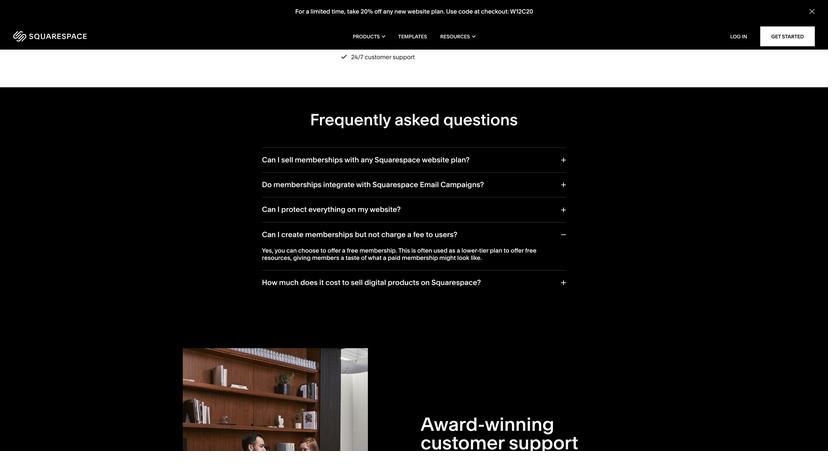 Task type: locate. For each thing, give the bounding box(es) containing it.
as
[[449, 247, 456, 254]]

1 horizontal spatial support
[[509, 431, 579, 451]]

0 vertical spatial squarespace
[[361, 41, 398, 48]]

1 vertical spatial on
[[421, 278, 430, 287]]

code
[[458, 8, 473, 15]]

frequently asked questions
[[310, 110, 518, 129]]

sell
[[281, 155, 293, 164], [351, 278, 363, 287]]

0 horizontal spatial customer
[[365, 53, 392, 61]]

0 vertical spatial i
[[278, 155, 280, 164]]

0 vertical spatial support
[[393, 53, 415, 61]]

i for protect
[[278, 205, 280, 214]]

0 horizontal spatial can
[[287, 247, 297, 254]]

for
[[295, 8, 304, 15]]

or
[[411, 41, 417, 48], [598, 41, 604, 48]]

does
[[301, 278, 318, 287]]

1 horizontal spatial free
[[525, 247, 537, 254]]

paypal
[[579, 41, 597, 48]]

3 i from the top
[[278, 230, 280, 239]]

2 vertical spatial with
[[356, 180, 371, 189]]

paid
[[388, 254, 401, 262]]

2 or from the left
[[598, 41, 604, 48]]

get started
[[772, 33, 804, 40]]

1 vertical spatial support
[[509, 431, 579, 451]]

can for can i sell memberships with any squarespace website plan?
[[262, 155, 276, 164]]

0 vertical spatial any
[[383, 8, 393, 15]]

2 vertical spatial i
[[278, 230, 280, 239]]

products
[[388, 278, 419, 287]]

0 vertical spatial customer
[[365, 53, 392, 61]]

memberships for sell
[[295, 155, 343, 164]]

0 vertical spatial can
[[262, 155, 276, 164]]

memberships up integrate
[[295, 155, 343, 164]]

3 can from the top
[[262, 230, 276, 239]]

can right "you"
[[287, 247, 297, 254]]

award-
[[421, 413, 485, 435]]

not
[[368, 230, 380, 239]]

0 horizontal spatial or
[[411, 41, 417, 48]]

frequently
[[310, 110, 391, 129]]

0 vertical spatial sell
[[281, 155, 293, 164]]

0 horizontal spatial on
[[347, 205, 356, 214]]

but
[[355, 230, 367, 239]]

1 can from the top
[[262, 155, 276, 164]]

how
[[262, 278, 278, 287]]

award-winning customer support
[[421, 413, 579, 451]]

off
[[374, 8, 382, 15]]

can
[[542, 41, 553, 48], [287, 247, 297, 254]]

0 vertical spatial can
[[542, 41, 553, 48]]

24/7 customer support
[[351, 53, 415, 61]]

offer
[[328, 247, 341, 254], [511, 247, 524, 254]]

templates link
[[399, 23, 427, 50]]

1 vertical spatial i
[[278, 205, 280, 214]]

website?
[[370, 205, 401, 214]]

1 horizontal spatial offer
[[511, 247, 524, 254]]

much
[[279, 278, 299, 287]]

1 vertical spatial can
[[287, 247, 297, 254]]

1 horizontal spatial sell
[[351, 278, 363, 287]]

1 vertical spatial can
[[262, 205, 276, 214]]

memberships up protect
[[274, 180, 322, 189]]

on
[[347, 205, 356, 214], [421, 278, 430, 287]]

on right products
[[421, 278, 430, 287]]

to right fee
[[426, 230, 433, 239]]

offer right the plan
[[511, 247, 524, 254]]

with right integrate
[[356, 180, 371, 189]]

to right the plan
[[504, 247, 510, 254]]

do memberships integrate with squarespace email campaigns?
[[262, 180, 484, 189]]

how much does it cost to sell digital products on squarespace?
[[262, 278, 481, 287]]

you
[[275, 247, 285, 254]]

2 free from the left
[[525, 247, 537, 254]]

0 horizontal spatial offer
[[328, 247, 341, 254]]

website left plan?
[[422, 155, 449, 164]]

new
[[395, 8, 406, 15]]

used
[[434, 247, 448, 254]]

1 horizontal spatial customer
[[421, 431, 505, 451]]

customer care advisors. image
[[183, 348, 368, 451]]

1 horizontal spatial or
[[598, 41, 604, 48]]

squarespace
[[361, 41, 398, 48], [375, 155, 421, 164], [373, 180, 418, 189]]

any up 'do memberships integrate with squarespace email campaigns?'
[[361, 155, 373, 164]]

for a limited time, take 20% off any new website plan. use code at checkout: w12c20
[[295, 8, 533, 15]]

can down 'do'
[[262, 205, 276, 214]]

fee
[[413, 230, 424, 239]]

can up 'do'
[[262, 155, 276, 164]]

with for pay
[[566, 41, 577, 48]]

website right new
[[408, 8, 430, 15]]

often
[[418, 247, 432, 254]]

1 vertical spatial customer
[[421, 431, 505, 451]]

0 horizontal spatial any
[[361, 155, 373, 164]]

i for sell
[[278, 155, 280, 164]]

any right 'off'
[[383, 8, 393, 15]]

checkout:
[[481, 8, 509, 15]]

memberships
[[295, 155, 343, 164], [274, 180, 322, 189], [305, 230, 353, 239]]

products button
[[353, 23, 385, 50]]

resources,
[[262, 254, 292, 262]]

on left "my"
[[347, 205, 356, 214]]

a
[[306, 8, 309, 15], [408, 230, 412, 239], [342, 247, 346, 254], [457, 247, 460, 254], [341, 254, 344, 262], [383, 254, 387, 262]]

0 vertical spatial on
[[347, 205, 356, 214]]

i for create
[[278, 230, 280, 239]]

support
[[393, 53, 415, 61], [509, 431, 579, 451]]

i
[[278, 155, 280, 164], [278, 205, 280, 214], [278, 230, 280, 239]]

can i protect everything on my website?
[[262, 205, 401, 214]]

24/7
[[351, 53, 364, 61]]

free
[[347, 247, 358, 254], [525, 247, 537, 254]]

can up the yes,
[[262, 230, 276, 239]]

memberships up members
[[305, 230, 353, 239]]

1 offer from the left
[[328, 247, 341, 254]]

or left credit
[[598, 41, 604, 48]]

2 i from the top
[[278, 205, 280, 214]]

campaigns?
[[441, 180, 484, 189]]

0 vertical spatial with
[[566, 41, 577, 48]]

or down templates
[[411, 41, 417, 48]]

0 vertical spatial website
[[408, 8, 430, 15]]

1 i from the top
[[278, 155, 280, 164]]

0 vertical spatial memberships
[[295, 155, 343, 164]]

any
[[383, 8, 393, 15], [361, 155, 373, 164]]

0 horizontal spatial free
[[347, 247, 358, 254]]

can i create memberships but not charge a fee to users?
[[262, 230, 458, 239]]

yes,
[[262, 247, 274, 254]]

offer left taste
[[328, 247, 341, 254]]

can left pay
[[542, 41, 553, 48]]

use
[[446, 8, 457, 15]]

plan.
[[431, 8, 445, 15]]

2 vertical spatial can
[[262, 230, 276, 239]]

customer
[[365, 53, 392, 61], [421, 431, 505, 451]]

started
[[782, 33, 804, 40]]

my
[[358, 205, 368, 214]]

card
[[623, 41, 636, 48]]

charge
[[381, 230, 406, 239]]

with up integrate
[[345, 155, 359, 164]]

2 vertical spatial memberships
[[305, 230, 353, 239]]

with right pay
[[566, 41, 577, 48]]

2 offer from the left
[[511, 247, 524, 254]]

2 can from the top
[[262, 205, 276, 214]]

0 horizontal spatial support
[[393, 53, 415, 61]]

1 horizontal spatial on
[[421, 278, 430, 287]]

products
[[353, 33, 380, 40]]

lower-
[[462, 247, 479, 254]]

users?
[[435, 230, 458, 239]]

digital
[[365, 278, 386, 287]]

ads
[[400, 41, 410, 48]]

1 or from the left
[[411, 41, 417, 48]]

1 vertical spatial website
[[422, 155, 449, 164]]



Task type: describe. For each thing, give the bounding box(es) containing it.
squarespace?
[[432, 278, 481, 287]]

everything
[[309, 205, 346, 214]]

get
[[772, 33, 781, 40]]

time,
[[332, 8, 346, 15]]

2 vertical spatial squarespace
[[373, 180, 418, 189]]

1 vertical spatial sell
[[351, 278, 363, 287]]

membership.
[[360, 247, 397, 254]]

in
[[742, 33, 748, 40]]

with for integrate
[[356, 180, 371, 189]]

is
[[412, 247, 416, 254]]

yes, you can choose to offer a free membership. this is often used as a lower-tier plan to offer free resources, giving members a taste of what a paid membership might look like.
[[262, 247, 537, 262]]

support inside award-winning customer support
[[509, 431, 579, 451]]

customer management
[[351, 28, 418, 36]]

do
[[262, 180, 272, 189]]

1 vertical spatial memberships
[[274, 180, 322, 189]]

20%
[[361, 8, 373, 15]]

1 vertical spatial with
[[345, 155, 359, 164]]

management
[[380, 28, 418, 36]]

to right cost
[[342, 278, 349, 287]]

1 horizontal spatial any
[[383, 8, 393, 15]]

it
[[320, 278, 324, 287]]

integrate
[[323, 180, 355, 189]]

winning
[[485, 413, 555, 435]]

no squarespace ads or branding
[[351, 41, 444, 48]]

choose
[[298, 247, 319, 254]]

customers can pay with paypal or credit card
[[510, 41, 636, 48]]

resources button
[[440, 23, 476, 50]]

plan?
[[451, 155, 470, 164]]

can for can i protect everything on my website?
[[262, 205, 276, 214]]

can for can i create memberships but not charge a fee to users?
[[262, 230, 276, 239]]

log             in link
[[731, 33, 748, 40]]

at
[[474, 8, 480, 15]]

branding
[[418, 41, 444, 48]]

like.
[[471, 254, 482, 262]]

1 horizontal spatial can
[[542, 41, 553, 48]]

cost
[[326, 278, 341, 287]]

w12c20
[[510, 8, 533, 15]]

can inside yes, you can choose to offer a free membership. this is often used as a lower-tier plan to offer free resources, giving members a taste of what a paid membership might look like.
[[287, 247, 297, 254]]

might
[[440, 254, 456, 262]]

of
[[361, 254, 367, 262]]

to right choose on the left of the page
[[321, 247, 326, 254]]

pay
[[554, 41, 564, 48]]

1 free from the left
[[347, 247, 358, 254]]

get started link
[[761, 26, 815, 46]]

questions
[[444, 110, 518, 129]]

no
[[351, 41, 360, 48]]

tier
[[479, 247, 489, 254]]

customers
[[510, 41, 541, 48]]

log
[[731, 33, 741, 40]]

squarespace logo image
[[13, 31, 87, 42]]

asked
[[395, 110, 440, 129]]

memberships for create
[[305, 230, 353, 239]]

giving
[[293, 254, 311, 262]]

members
[[312, 254, 339, 262]]

limited
[[311, 8, 330, 15]]

can i sell memberships with any squarespace website plan?
[[262, 155, 470, 164]]

1 vertical spatial any
[[361, 155, 373, 164]]

create
[[281, 230, 304, 239]]

credit
[[606, 41, 622, 48]]

take
[[347, 8, 359, 15]]

look
[[458, 254, 470, 262]]

membership
[[402, 254, 438, 262]]

resources
[[440, 33, 470, 40]]

log             in
[[731, 33, 748, 40]]

what
[[368, 254, 382, 262]]

taste
[[346, 254, 360, 262]]

customer
[[351, 28, 379, 36]]

templates
[[399, 33, 427, 40]]

1 vertical spatial squarespace
[[375, 155, 421, 164]]

email
[[420, 180, 439, 189]]

0 horizontal spatial sell
[[281, 155, 293, 164]]

this
[[399, 247, 410, 254]]

customer inside award-winning customer support
[[421, 431, 505, 451]]

plan
[[490, 247, 502, 254]]

protect
[[281, 205, 307, 214]]

squarespace logo link
[[13, 31, 174, 42]]



Task type: vqa. For each thing, say whether or not it's contained in the screenshot.
Local
no



